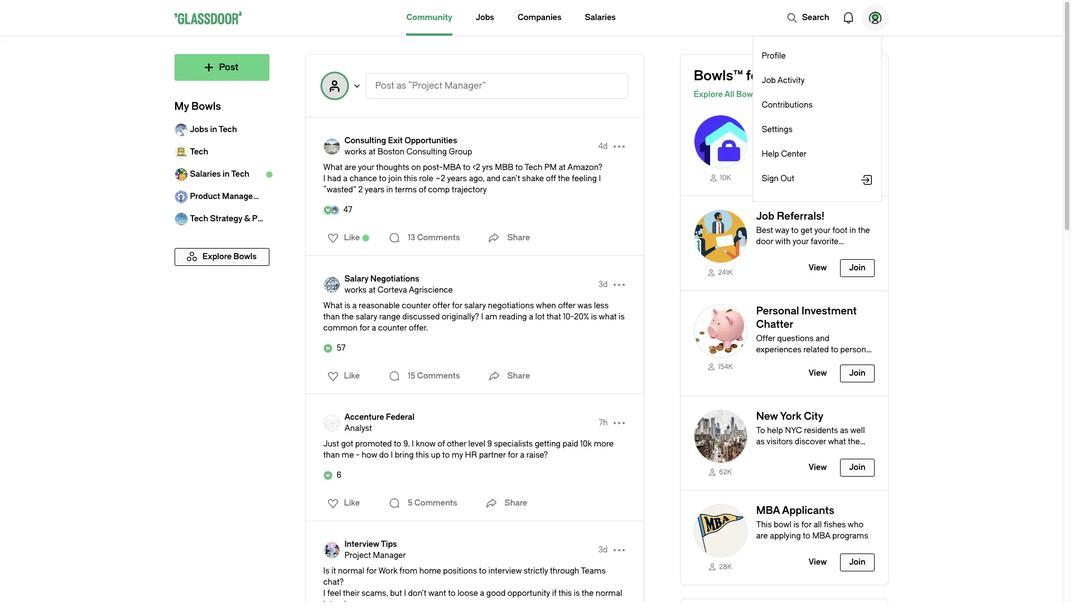 Task type: locate. For each thing, give the bounding box(es) containing it.
0 vertical spatial as
[[396, 80, 406, 91]]

normal down teams
[[596, 589, 622, 599]]

4 image for post author image from the top
[[323, 542, 340, 559]]

salary
[[464, 301, 486, 311], [356, 312, 377, 322]]

analyst button
[[344, 423, 415, 435]]

bowls right all
[[736, 90, 759, 99]]

from up the "together"
[[847, 131, 865, 141]]

discussed
[[402, 312, 440, 322]]

0 horizontal spatial jobs
[[190, 125, 208, 134]]

1 horizontal spatial offer
[[558, 301, 576, 311]]

1 vertical spatial product
[[252, 214, 282, 224]]

0 horizontal spatial mba
[[443, 163, 461, 172]]

counter up discussed
[[402, 301, 431, 311]]

-
[[356, 451, 360, 460]]

comments for 15 comments
[[417, 372, 460, 381]]

mba down "all"
[[812, 532, 830, 541]]

image for bowl image
[[694, 115, 747, 168], [694, 210, 747, 263], [694, 304, 747, 358], [694, 410, 747, 463], [694, 504, 747, 558]]

2 than from the top
[[323, 451, 340, 460]]

2 vertical spatial comments
[[414, 499, 457, 508]]

thoughts
[[376, 163, 409, 172]]

like button down 57
[[321, 368, 363, 386]]

to right has
[[866, 448, 873, 458]]

of inside what are your thoughts on post-mba to <2 yrs mbb to tech pm at amazon? i had a chance to join this role ~2 years ago, and can't shake off the feeling i "wasted" 2 years in terms of comp trajectory
[[419, 185, 426, 195]]

0 horizontal spatial from
[[399, 567, 417, 576]]

are inside mba applicants this bowl is for all fishes who are applying to mba programs
[[756, 532, 768, 541]]

0 horizontal spatial years
[[365, 185, 384, 195]]

the up has
[[848, 437, 860, 447]]

the inside what are your thoughts on post-mba to <2 yrs mbb to tech pm at amazon? i had a chance to join this role ~2 years ago, and can't shake off the feeling i "wasted" 2 years in terms of comp trajectory
[[558, 174, 570, 184]]

0 vertical spatial salary
[[464, 301, 486, 311]]

offer down agriscience
[[433, 301, 450, 311]]

1 vertical spatial counter
[[378, 324, 407, 333]]

and inside what are your thoughts on post-mba to <2 yrs mbb to tech pm at amazon? i had a chance to join this role ~2 years ago, and can't shake off the feeling i "wasted" 2 years in terms of comp trajectory
[[487, 174, 500, 184]]

all
[[814, 521, 822, 530]]

2 vertical spatial mba
[[812, 532, 830, 541]]

1 vertical spatial years
[[365, 185, 384, 195]]

the up common
[[342, 312, 354, 322]]

the down teams
[[582, 589, 594, 599]]

1 horizontal spatial normal
[[596, 589, 622, 599]]

this
[[404, 174, 417, 184], [416, 451, 429, 460], [559, 589, 572, 599]]

mba applicants this bowl is for all fishes who are applying to mba programs
[[756, 505, 868, 541]]

tech up tech link
[[219, 125, 237, 134]]

interview down feel
[[323, 600, 357, 603]]

3 like from the top
[[344, 499, 360, 508]]

what up common
[[323, 301, 343, 311]]

0 vertical spatial are
[[344, 163, 356, 172]]

47
[[343, 205, 352, 215]]

years up trajectory
[[447, 174, 467, 184]]

0 vertical spatial this
[[404, 174, 417, 184]]

3d link
[[598, 280, 608, 291], [598, 545, 608, 556]]

from
[[847, 131, 865, 141], [399, 567, 417, 576]]

work-
[[811, 165, 832, 174]]

a down reasonable
[[372, 324, 376, 333]]

0 vertical spatial 3d
[[598, 280, 608, 290]]

a left good
[[480, 589, 484, 599]]

in down the "join"
[[386, 185, 393, 195]]

offer
[[433, 301, 450, 311], [558, 301, 576, 311]]

than inside "what is a reasonable counter offer for salary negotiations when offer was less than the salary range discussed originally? i am reading a lot that 10-20% is what is common for a counter offer."
[[323, 312, 340, 322]]

0 vertical spatial what
[[599, 312, 617, 322]]

negotiations
[[370, 274, 419, 284]]

what up had
[[323, 163, 343, 172]]

happenings
[[756, 165, 800, 174]]

share for 13 comments
[[507, 233, 530, 243]]

i inside "what is a reasonable counter offer for salary negotiations when offer was less than the salary range discussed originally? i am reading a lot that 10-20% is what is common for a counter offer."
[[481, 312, 483, 322]]

as right post
[[396, 80, 406, 91]]

image for post author image up just in the bottom left of the page
[[323, 415, 340, 432]]

well
[[850, 426, 865, 435]]

2 works from the top
[[344, 286, 367, 295]]

explore all bowls link
[[694, 88, 888, 102]]

offer up 10-
[[558, 301, 576, 311]]

bowl up applying
[[774, 521, 791, 530]]

mba
[[443, 163, 461, 172], [756, 505, 780, 517], [812, 532, 830, 541]]

4 image for bowl image from the top
[[694, 410, 747, 463]]

3d link for less
[[598, 280, 608, 291]]

comments inside 'button'
[[417, 372, 460, 381]]

what for what are your thoughts on post-mba to <2 yrs mbb to tech pm at amazon? i had a chance to join this role ~2 years ago, and can't shake off the feeling i "wasted" 2 years in terms of comp trajectory
[[323, 163, 343, 172]]

salary negotiations works at corteva agriscience
[[344, 274, 453, 295]]

0 vertical spatial like
[[344, 233, 360, 243]]

reading
[[499, 312, 527, 322]]

tech left strategy
[[190, 214, 208, 224]]

2 horizontal spatial as
[[840, 426, 849, 435]]

1 vertical spatial in
[[223, 170, 230, 179]]

image for post author image up it
[[323, 542, 340, 559]]

2 horizontal spatial of
[[801, 165, 809, 174]]

salary down reasonable
[[356, 312, 377, 322]]

paid
[[563, 440, 578, 449]]

2 vertical spatial of
[[437, 440, 445, 449]]

0 horizontal spatial product
[[190, 192, 220, 201]]

product management
[[190, 192, 273, 201]]

2 3d from the top
[[598, 546, 608, 555]]

bowls™
[[694, 68, 743, 84]]

1 what from the top
[[323, 163, 343, 172]]

in down tech link
[[223, 170, 230, 179]]

1 like from the top
[[344, 233, 360, 243]]

1 vertical spatial at
[[559, 163, 566, 172]]

0 horizontal spatial as
[[396, 80, 406, 91]]

a inside just got promoted to 9. i know of other level 9 specialists getting paid 10k more than me - how do i bring this up to my hr partner for a raise?
[[520, 451, 524, 460]]

job left activity
[[762, 76, 776, 85]]

pm
[[544, 163, 557, 172]]

at inside the salary negotiations works at corteva agriscience
[[369, 286, 376, 295]]

0 vertical spatial normal
[[338, 567, 364, 576]]

what inside what are your thoughts on post-mba to <2 yrs mbb to tech pm at amazon? i had a chance to join this role ~2 years ago, and can't shake off the feeling i "wasted" 2 years in terms of comp trajectory
[[323, 163, 343, 172]]

image for post author image
[[323, 138, 340, 155], [323, 277, 340, 293], [323, 415, 340, 432], [323, 542, 340, 559]]

0 horizontal spatial are
[[344, 163, 356, 172]]

2 like from the top
[[344, 372, 360, 381]]

what inside new york city to help nyc residents as well as visitors discover what the world's most popular city has to offer!
[[828, 437, 846, 447]]

salaries for salaries
[[585, 13, 616, 22]]

5 comments button
[[386, 493, 460, 515]]

&
[[244, 214, 250, 224]]

28k
[[719, 564, 732, 571]]

comments right 13 at the top left
[[417, 233, 460, 243]]

0 vertical spatial in
[[210, 125, 217, 134]]

this
[[756, 521, 772, 530]]

to left <2
[[463, 163, 470, 172]]

1 vertical spatial 3d
[[598, 546, 608, 555]]

mba up "~2"
[[443, 163, 461, 172]]

2 vertical spatial like
[[344, 499, 360, 508]]

1 horizontal spatial salaries
[[585, 13, 616, 22]]

5 image for bowl image from the top
[[694, 504, 747, 558]]

to left come
[[802, 142, 810, 152]]

than inside just got promoted to 9. i know of other level 9 specialists getting paid 10k more than me - how do i bring this up to my hr partner for a raise?
[[323, 451, 340, 460]]

1 vertical spatial like
[[344, 372, 360, 381]]

to-
[[833, 153, 844, 163]]

62k
[[719, 469, 732, 477]]

1 3d link from the top
[[598, 280, 608, 291]]

consulting up your
[[344, 136, 386, 146]]

my
[[452, 451, 463, 460]]

image for post author image left the salary
[[323, 277, 340, 293]]

as left the well
[[840, 426, 849, 435]]

bowl
[[828, 115, 852, 128]]

boston
[[378, 147, 405, 157]]

in up tech link
[[210, 125, 217, 134]]

2 what from the top
[[323, 301, 343, 311]]

tech up shake
[[525, 163, 542, 172]]

like up interview at the left of page
[[344, 499, 360, 508]]

share for 5 comments
[[505, 499, 527, 508]]

through
[[550, 567, 579, 576]]

0 vertical spatial works
[[344, 147, 367, 157]]

and down 'experiences'
[[786, 356, 800, 366]]

0 vertical spatial bowls
[[736, 90, 759, 99]]

image for bowl image up 62k link
[[694, 410, 747, 463]]

jobs left companies
[[476, 13, 494, 22]]

image for post author image up had
[[323, 138, 340, 155]]

salaries in tech
[[190, 170, 249, 179]]

0 horizontal spatial salaries
[[190, 170, 221, 179]]

this right if
[[559, 589, 572, 599]]

comments right '5'
[[414, 499, 457, 508]]

jobs down my bowls
[[190, 125, 208, 134]]

of up up at the bottom of page
[[437, 440, 445, 449]]

salary up originally?
[[464, 301, 486, 311]]

and inside the work-life bowl a bowl for professionals from any industry to come together and discuss the day-to-day happenings of work-life.
[[756, 153, 770, 163]]

2 vertical spatial as
[[756, 437, 765, 447]]

a left 'lot' at bottom
[[529, 312, 533, 322]]

0 vertical spatial comments
[[417, 233, 460, 243]]

2 vertical spatial this
[[559, 589, 572, 599]]

less
[[594, 301, 609, 311]]

interview
[[488, 567, 522, 576], [323, 600, 357, 603]]

range
[[379, 312, 400, 322]]

1 horizontal spatial are
[[756, 532, 768, 541]]

to up can't
[[515, 163, 523, 172]]

consulting down opportunities
[[406, 147, 447, 157]]

when
[[536, 301, 556, 311]]

like down 47
[[344, 233, 360, 243]]

to up investments
[[831, 345, 838, 355]]

1 vertical spatial mba
[[756, 505, 780, 517]]

tech down jobs in tech
[[190, 147, 208, 157]]

0 vertical spatial jobs
[[476, 13, 494, 22]]

the left the day-
[[802, 153, 814, 163]]

job for job referrals!
[[756, 210, 774, 222]]

partner
[[479, 451, 506, 460]]

normal down the project
[[338, 567, 364, 576]]

popular
[[806, 448, 834, 458]]

image for bowl image for the work-life bowl
[[694, 115, 747, 168]]

2 vertical spatial like button
[[321, 495, 363, 513]]

what up city
[[828, 437, 846, 447]]

0 vertical spatial at
[[369, 147, 376, 157]]

0 horizontal spatial in
[[210, 125, 217, 134]]

3 image for post author image from the top
[[323, 415, 340, 432]]

like button down 47
[[321, 229, 363, 247]]

3d up teams
[[598, 546, 608, 555]]

0 vertical spatial job
[[762, 76, 776, 85]]

referrals!
[[777, 210, 825, 222]]

1 vertical spatial bowl
[[774, 521, 791, 530]]

1 image for bowl image from the top
[[694, 115, 747, 168]]

0 horizontal spatial salary
[[356, 312, 377, 322]]

1 image for post author image from the top
[[323, 138, 340, 155]]

1 vertical spatial than
[[323, 451, 340, 460]]

to inside the work-life bowl a bowl for professionals from any industry to come together and discuss the day-to-day happenings of work-life.
[[802, 142, 810, 152]]

0 vertical spatial bowl
[[764, 131, 781, 141]]

from right the work
[[399, 567, 417, 576]]

2 image for bowl image from the top
[[694, 210, 747, 263]]

i right do
[[391, 451, 393, 460]]

help
[[767, 426, 783, 435]]

years
[[447, 174, 467, 184], [365, 185, 384, 195]]

0 horizontal spatial of
[[419, 185, 426, 195]]

1 vertical spatial like button
[[321, 368, 363, 386]]

product
[[190, 192, 220, 201], [252, 214, 282, 224]]

for inside is it normal for work from home positions to interview strictly through teams chat? i feel their scams, but i don't want to loose a good opportunity if this is the normal interview proce
[[366, 567, 377, 576]]

0 horizontal spatial what
[[599, 312, 617, 322]]

consulting
[[344, 136, 386, 146], [406, 147, 447, 157]]

1 vertical spatial works
[[344, 286, 367, 295]]

1 vertical spatial share button
[[482, 493, 527, 515]]

scams,
[[362, 589, 388, 599]]

0 vertical spatial mba
[[443, 163, 461, 172]]

for inside mba applicants this bowl is for all fishes who are applying to mba programs
[[801, 521, 812, 530]]

0 vertical spatial like button
[[321, 229, 363, 247]]

me
[[342, 451, 354, 460]]

i left feel
[[323, 589, 325, 599]]

activity
[[777, 76, 805, 85]]

are inside what are your thoughts on post-mba to <2 yrs mbb to tech pm at amazon? i had a chance to join this role ~2 years ago, and can't shake off the feeling i "wasted" 2 years in terms of comp trajectory
[[344, 163, 356, 172]]

1 vertical spatial salaries
[[190, 170, 221, 179]]

0 vertical spatial of
[[801, 165, 809, 174]]

6
[[337, 471, 341, 480]]

works inside consulting exit opportunities works at boston consulting group
[[344, 147, 367, 157]]

3 image for bowl image from the top
[[694, 304, 747, 358]]

1 horizontal spatial from
[[847, 131, 865, 141]]

bowl right a
[[764, 131, 781, 141]]

the right off
[[558, 174, 570, 184]]

~2
[[435, 174, 445, 184]]

a right had
[[343, 174, 348, 184]]

like down 57
[[344, 372, 360, 381]]

3 like button from the top
[[321, 495, 363, 513]]

3d link for teams
[[598, 545, 608, 556]]

0 vertical spatial interview
[[488, 567, 522, 576]]

the inside "what is a reasonable counter offer for salary negotiations when offer was less than the salary range discussed originally? i am reading a lot that 10-20% is what is common for a counter offer."
[[342, 312, 354, 322]]

2 image for post author image from the top
[[323, 277, 340, 293]]

this up terms at the top of the page
[[404, 174, 417, 184]]

is inside is it normal for work from home positions to interview strictly through teams chat? i feel their scams, but i don't want to loose a good opportunity if this is the normal interview proce
[[574, 589, 580, 599]]

2 horizontal spatial in
[[386, 185, 393, 195]]

image for bowl image for mba applicants
[[694, 504, 747, 558]]

2 vertical spatial in
[[386, 185, 393, 195]]

salaries in tech link
[[174, 163, 269, 186]]

1 vertical spatial job
[[756, 210, 774, 222]]

this inside just got promoted to 9. i know of other level 9 specialists getting paid 10k more than me - how do i bring this up to my hr partner for a raise?
[[416, 451, 429, 460]]

1 horizontal spatial product
[[252, 214, 282, 224]]

2 vertical spatial at
[[369, 286, 376, 295]]

mba up this
[[756, 505, 780, 517]]

<2
[[472, 163, 480, 172]]

what
[[599, 312, 617, 322], [828, 437, 846, 447]]

what inside "what is a reasonable counter offer for salary negotiations when offer was less than the salary range discussed originally? i am reading a lot that 10-20% is what is common for a counter offer."
[[323, 301, 343, 311]]

are down this
[[756, 532, 768, 541]]

0 horizontal spatial offer
[[433, 301, 450, 311]]

comments for 13 comments
[[417, 233, 460, 243]]

as down to
[[756, 437, 765, 447]]

sign out link
[[762, 174, 860, 185]]

a inside is it normal for work from home positions to interview strictly through teams chat? i feel their scams, but i don't want to loose a good opportunity if this is the normal interview proce
[[480, 589, 484, 599]]

0 vertical spatial salaries
[[585, 13, 616, 22]]

at up your
[[369, 147, 376, 157]]

5
[[408, 499, 413, 508]]

years right 2
[[365, 185, 384, 195]]

profile link
[[762, 51, 872, 62]]

profile
[[762, 51, 786, 61]]

bowls up jobs in tech
[[191, 100, 221, 113]]

1 vertical spatial this
[[416, 451, 429, 460]]

community
[[406, 13, 452, 22]]

and down the "yrs"
[[487, 174, 500, 184]]

job left referrals!
[[756, 210, 774, 222]]

toogle identity image
[[321, 73, 348, 99]]

comments right 15
[[417, 372, 460, 381]]

can't
[[502, 174, 520, 184]]

0 vertical spatial share button
[[485, 227, 530, 249]]

1 vertical spatial jobs
[[190, 125, 208, 134]]

just got promoted to 9. i know of other level 9 specialists getting paid 10k more than me - how do i bring this up to my hr partner for a raise?
[[323, 440, 614, 460]]

1 horizontal spatial in
[[223, 170, 230, 179]]

in for salaries
[[223, 170, 230, 179]]

0 horizontal spatial bowls
[[191, 100, 221, 113]]

3d link up teams
[[598, 545, 608, 556]]

0 vertical spatial years
[[447, 174, 467, 184]]

of left work-
[[801, 165, 809, 174]]

personal investment chatter offer questions and experiences related to personal finance and investments
[[756, 305, 873, 366]]

2 3d link from the top
[[598, 545, 608, 556]]

0 vertical spatial than
[[323, 312, 340, 322]]

the
[[802, 153, 814, 163], [558, 174, 570, 184], [342, 312, 354, 322], [848, 437, 860, 447], [582, 589, 594, 599]]

0 vertical spatial from
[[847, 131, 865, 141]]

this inside is it normal for work from home positions to interview strictly through teams chat? i feel their scams, but i don't want to loose a good opportunity if this is the normal interview proce
[[559, 589, 572, 599]]

28k link
[[694, 563, 747, 572]]

1 horizontal spatial jobs
[[476, 13, 494, 22]]

for inside the work-life bowl a bowl for professionals from any industry to come together and discuss the day-to-day happenings of work-life.
[[783, 131, 794, 141]]

chance
[[350, 174, 377, 184]]

1 than from the top
[[323, 312, 340, 322]]

what for what is a reasonable counter offer for salary negotiations when offer was less than the salary range discussed originally? i am reading a lot that 10-20% is what is common for a counter offer.
[[323, 301, 343, 311]]

5 comments
[[408, 499, 457, 508]]

1 horizontal spatial mba
[[756, 505, 780, 517]]

image for bowl image up 10k link
[[694, 115, 747, 168]]

1 like button from the top
[[321, 229, 363, 247]]

at up reasonable
[[369, 286, 376, 295]]

this down know
[[416, 451, 429, 460]]

for left "all"
[[801, 521, 812, 530]]

share inside dropdown button
[[507, 372, 530, 381]]

if
[[552, 589, 557, 599]]

1 vertical spatial normal
[[596, 589, 622, 599]]

3d up less
[[598, 280, 608, 290]]

0 vertical spatial 3d link
[[598, 280, 608, 291]]

1 horizontal spatial of
[[437, 440, 445, 449]]

product down salaries in tech
[[190, 192, 220, 201]]

0 vertical spatial consulting
[[344, 136, 386, 146]]

image for bowl image up 154k link
[[694, 304, 747, 358]]

the inside is it normal for work from home positions to interview strictly through teams chat? i feel their scams, but i don't want to loose a good opportunity if this is the normal interview proce
[[582, 589, 594, 599]]

tech link
[[174, 141, 269, 163]]

manager"
[[445, 80, 486, 91]]

1 horizontal spatial bowls
[[736, 90, 759, 99]]

bowl
[[764, 131, 781, 141], [774, 521, 791, 530]]

1 vertical spatial what
[[828, 437, 846, 447]]

community link
[[406, 0, 452, 36]]

1 vertical spatial bowls
[[191, 100, 221, 113]]

1 vertical spatial consulting
[[406, 147, 447, 157]]

the inside the work-life bowl a bowl for professionals from any industry to come together and discuss the day-to-day happenings of work-life.
[[802, 153, 814, 163]]

"wasted"
[[323, 185, 356, 195]]

amazon?
[[567, 163, 603, 172]]

1 vertical spatial salary
[[356, 312, 377, 322]]

of down role
[[419, 185, 426, 195]]

jobs in tech
[[190, 125, 237, 134]]

share button for 5 comments
[[482, 493, 527, 515]]

like for salary
[[344, 372, 360, 381]]

1 vertical spatial from
[[399, 567, 417, 576]]

finance
[[756, 356, 784, 366]]

1 horizontal spatial as
[[756, 437, 765, 447]]

work-
[[777, 115, 807, 128]]

salary negotiations link
[[344, 274, 453, 285]]

product right &
[[252, 214, 282, 224]]

1 vertical spatial what
[[323, 301, 343, 311]]

at inside consulting exit opportunities works at boston consulting group
[[369, 147, 376, 157]]

center
[[781, 150, 807, 159]]

1 vertical spatial share
[[507, 372, 530, 381]]

1 vertical spatial of
[[419, 185, 426, 195]]

tech inside what are your thoughts on post-mba to <2 yrs mbb to tech pm at amazon? i had a chance to join this role ~2 years ago, and can't shake off the feeling i "wasted" 2 years in terms of comp trajectory
[[525, 163, 542, 172]]

3d
[[598, 280, 608, 290], [598, 546, 608, 555]]

offer
[[756, 334, 775, 343]]

bowl inside mba applicants this bowl is for all fishes who are applying to mba programs
[[774, 521, 791, 530]]

1 works from the top
[[344, 147, 367, 157]]

was
[[577, 301, 592, 311]]

for up originally?
[[452, 301, 462, 311]]

3d link up less
[[598, 280, 608, 291]]

1 3d from the top
[[598, 280, 608, 290]]

are left your
[[344, 163, 356, 172]]

a down specialists
[[520, 451, 524, 460]]

your
[[358, 163, 374, 172]]

my bowls
[[174, 100, 221, 113]]

2 like button from the top
[[321, 368, 363, 386]]



Task type: describe. For each thing, give the bounding box(es) containing it.
all
[[724, 90, 734, 99]]

chat?
[[323, 578, 344, 587]]

10k
[[580, 440, 592, 449]]

related
[[803, 345, 829, 355]]

search button
[[781, 7, 835, 29]]

what inside "what is a reasonable counter offer for salary negotiations when offer was less than the salary range discussed originally? i am reading a lot that 10-20% is what is common for a counter offer."
[[599, 312, 617, 322]]

image for post author image for accenture
[[323, 415, 340, 432]]

tips
[[381, 540, 397, 550]]

1 horizontal spatial interview
[[488, 567, 522, 576]]

bowl inside the work-life bowl a bowl for professionals from any industry to come together and discuss the day-to-day happenings of work-life.
[[764, 131, 781, 141]]

to inside mba applicants this bowl is for all fishes who are applying to mba programs
[[803, 532, 810, 541]]

tech strategy & product link
[[174, 208, 282, 230]]

ago,
[[469, 174, 485, 184]]

0 horizontal spatial normal
[[338, 567, 364, 576]]

product management link
[[174, 186, 273, 208]]

other
[[447, 440, 466, 449]]

the inside new york city to help nyc residents as well as visitors discover what the world's most popular city has to offer!
[[848, 437, 860, 447]]

"project
[[408, 80, 442, 91]]

57
[[337, 344, 346, 353]]

post
[[375, 80, 394, 91]]

originally?
[[442, 312, 479, 322]]

feeling
[[572, 174, 597, 184]]

city
[[804, 410, 824, 423]]

for right common
[[359, 324, 370, 333]]

this inside what are your thoughts on post-mba to <2 yrs mbb to tech pm at amazon? i had a chance to join this role ~2 years ago, and can't shake off the feeling i "wasted" 2 years in terms of comp trajectory
[[404, 174, 417, 184]]

jobs in tech link
[[174, 119, 269, 141]]

1 horizontal spatial years
[[447, 174, 467, 184]]

interview
[[344, 540, 379, 550]]

image for post author image for salary
[[323, 277, 340, 293]]

out
[[781, 174, 794, 184]]

7h link
[[599, 418, 608, 429]]

to right positions
[[479, 567, 487, 576]]

up
[[431, 451, 440, 460]]

13 comments
[[408, 233, 460, 243]]

feel
[[327, 589, 341, 599]]

management
[[222, 192, 273, 201]]

a
[[756, 131, 762, 141]]

i right feeling at the top right of the page
[[599, 174, 601, 184]]

day-
[[816, 153, 833, 163]]

job for job activity
[[762, 76, 776, 85]]

accenture federal link
[[344, 412, 415, 423]]

job activity
[[762, 76, 805, 85]]

a inside what are your thoughts on post-mba to <2 yrs mbb to tech pm at amazon? i had a chance to join this role ~2 years ago, and can't shake off the feeling i "wasted" 2 years in terms of comp trajectory
[[343, 174, 348, 184]]

but
[[390, 589, 402, 599]]

0 horizontal spatial interview
[[323, 600, 357, 603]]

a left reasonable
[[352, 301, 357, 311]]

10k
[[720, 174, 731, 182]]

jobs for jobs in tech
[[190, 125, 208, 134]]

project manager button
[[344, 551, 406, 562]]

salaries for salaries in tech
[[190, 170, 221, 179]]

bring
[[395, 451, 414, 460]]

know
[[416, 440, 436, 449]]

is inside mba applicants this bowl is for all fishes who are applying to mba programs
[[793, 521, 799, 530]]

offer.
[[409, 324, 428, 333]]

got
[[341, 440, 353, 449]]

image for bowl image for personal investment chatter
[[694, 304, 747, 358]]

1 horizontal spatial consulting
[[406, 147, 447, 157]]

city
[[836, 448, 849, 458]]

image for post author image for consulting
[[323, 138, 340, 155]]

agriscience
[[409, 286, 453, 295]]

how
[[362, 451, 377, 460]]

reasonable
[[359, 301, 400, 311]]

explore
[[694, 90, 723, 99]]

jobs for jobs
[[476, 13, 494, 22]]

comments for 5 comments
[[414, 499, 457, 508]]

fishes
[[824, 521, 846, 530]]

from inside is it normal for work from home positions to interview strictly through teams chat? i feel their scams, but i don't want to loose a good opportunity if this is the normal interview proce
[[399, 567, 417, 576]]

the work-life bowl a bowl for professionals from any industry to come together and discuss the day-to-day happenings of work-life.
[[756, 115, 867, 174]]

9
[[487, 440, 492, 449]]

of inside just got promoted to 9. i know of other level 9 specialists getting paid 10k more than me - how do i bring this up to my hr partner for a raise?
[[437, 440, 445, 449]]

exit
[[388, 136, 403, 146]]

as inside post as "project manager" button
[[396, 80, 406, 91]]

federal
[[386, 413, 415, 422]]

interview tips project manager
[[344, 540, 406, 561]]

to
[[756, 426, 765, 435]]

together
[[835, 142, 867, 152]]

1 offer from the left
[[433, 301, 450, 311]]

of inside the work-life bowl a bowl for professionals from any industry to come together and discuss the day-to-day happenings of work-life.
[[801, 165, 809, 174]]

to left the "join"
[[379, 174, 386, 184]]

tech up management
[[231, 170, 249, 179]]

9.
[[403, 440, 410, 449]]

for left you
[[746, 68, 764, 84]]

62k link
[[694, 468, 747, 477]]

i left had
[[323, 174, 325, 184]]

help center
[[762, 150, 807, 159]]

new york city to help nyc residents as well as visitors discover what the world's most popular city has to offer!
[[756, 410, 873, 469]]

strategy
[[210, 214, 242, 224]]

terms
[[395, 185, 417, 195]]

to inside new york city to help nyc residents as well as visitors discover what the world's most popular city has to offer!
[[866, 448, 873, 458]]

salary
[[344, 274, 368, 284]]

residents
[[804, 426, 838, 435]]

consulting exit opportunities link
[[344, 136, 472, 147]]

trajectory
[[452, 185, 487, 195]]

3d for less
[[598, 280, 608, 290]]

0 vertical spatial counter
[[402, 301, 431, 311]]

image for bowl image for job referrals!
[[694, 210, 747, 263]]

share for 15 comments
[[507, 372, 530, 381]]

image for post author image for interview
[[323, 542, 340, 559]]

to inside personal investment chatter offer questions and experiences related to personal finance and investments
[[831, 345, 838, 355]]

like button for accenture
[[321, 495, 363, 513]]

accenture federal analyst
[[344, 413, 415, 433]]

1 vertical spatial as
[[840, 426, 849, 435]]

specialists
[[494, 440, 533, 449]]

in for jobs
[[210, 125, 217, 134]]

15 comments
[[408, 372, 460, 381]]

settings
[[762, 125, 793, 134]]

negotiations
[[488, 301, 534, 311]]

mba inside what are your thoughts on post-mba to <2 yrs mbb to tech pm at amazon? i had a chance to join this role ~2 years ago, and can't shake off the feeling i "wasted" 2 years in terms of comp trajectory
[[443, 163, 461, 172]]

at inside what are your thoughts on post-mba to <2 yrs mbb to tech pm at amazon? i had a chance to join this role ~2 years ago, and can't shake off the feeling i "wasted" 2 years in terms of comp trajectory
[[559, 163, 566, 172]]

project
[[344, 551, 371, 561]]

like for accenture
[[344, 499, 360, 508]]

investment
[[802, 305, 857, 317]]

bowls™ for you
[[694, 68, 791, 84]]

to left 9. on the bottom of page
[[394, 440, 401, 449]]

3d for teams
[[598, 546, 608, 555]]

from inside the work-life bowl a bowl for professionals from any industry to come together and discuss the day-to-day happenings of work-life.
[[847, 131, 865, 141]]

share button for 13 comments
[[485, 227, 530, 249]]

on
[[411, 163, 421, 172]]

and up related
[[816, 334, 829, 343]]

i right 9. on the bottom of page
[[412, 440, 414, 449]]

15
[[408, 372, 415, 381]]

to right want
[[448, 589, 456, 599]]

post as "project manager"
[[375, 80, 486, 91]]

image for bowl image for new york city
[[694, 410, 747, 463]]

applicants
[[782, 505, 834, 517]]

works inside the salary negotiations works at corteva agriscience
[[344, 286, 367, 295]]

discover
[[795, 437, 826, 447]]

yrs
[[482, 163, 493, 172]]

2 offer from the left
[[558, 301, 576, 311]]

help
[[762, 150, 779, 159]]

to right up at the bottom of page
[[442, 451, 450, 460]]

0 horizontal spatial consulting
[[344, 136, 386, 146]]

for inside just got promoted to 9. i know of other level 9 specialists getting paid 10k more than me - how do i bring this up to my hr partner for a raise?
[[508, 451, 518, 460]]

do
[[379, 451, 389, 460]]

world's
[[756, 448, 782, 458]]

1 horizontal spatial salary
[[464, 301, 486, 311]]

i right but
[[404, 589, 406, 599]]

opportunity
[[508, 589, 550, 599]]

want
[[428, 589, 446, 599]]

life.
[[832, 165, 845, 174]]

you
[[767, 68, 791, 84]]

2 horizontal spatial mba
[[812, 532, 830, 541]]

in inside what are your thoughts on post-mba to <2 yrs mbb to tech pm at amazon? i had a chance to join this role ~2 years ago, and can't shake off the feeling i "wasted" 2 years in terms of comp trajectory
[[386, 185, 393, 195]]

had
[[327, 174, 341, 184]]

like button for salary
[[321, 368, 363, 386]]

corteva
[[378, 286, 407, 295]]

job referrals!
[[756, 210, 825, 222]]



Task type: vqa. For each thing, say whether or not it's contained in the screenshot.
bottom Salaries
yes



